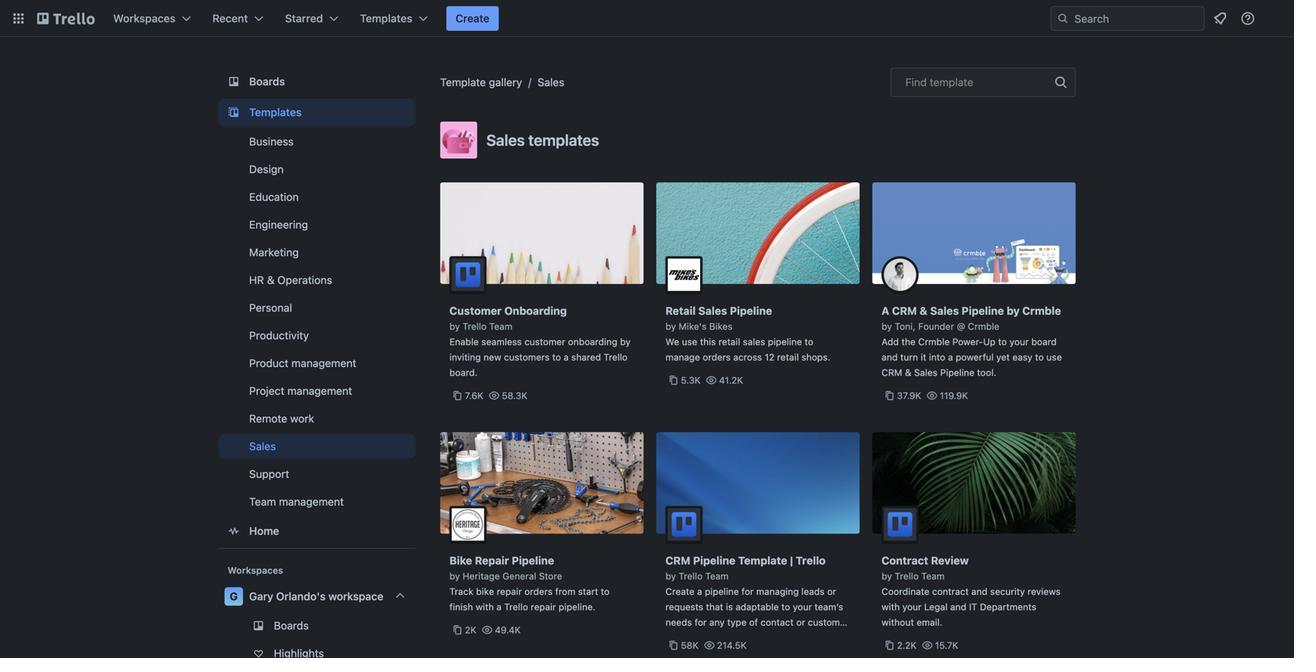 Task type: vqa. For each thing, say whether or not it's contained in the screenshot.
and
yes



Task type: describe. For each thing, give the bounding box(es) containing it.
hr & operations link
[[218, 268, 416, 293]]

pipeline.
[[559, 602, 596, 613]]

marketing
[[249, 246, 299, 259]]

58k
[[681, 641, 699, 652]]

37.9k
[[897, 391, 922, 402]]

security
[[991, 587, 1026, 598]]

by inside crm pipeline template | trello by trello team create a pipeline for managing leads or requests that is adaptable to your team's needs for any type of contact or customer relationship management.
[[666, 571, 676, 582]]

crm inside crm pipeline template | trello by trello team create a pipeline for managing leads or requests that is adaptable to your team's needs for any type of contact or customer relationship management.
[[666, 555, 691, 568]]

toni,
[[895, 321, 916, 332]]

0 vertical spatial repair
[[497, 587, 522, 598]]

@
[[957, 321, 966, 332]]

0 vertical spatial crmble
[[1023, 305, 1062, 318]]

templates
[[529, 131, 600, 149]]

needs
[[666, 618, 692, 629]]

founder
[[919, 321, 955, 332]]

gallery
[[489, 76, 522, 89]]

sales icon image
[[440, 122, 477, 159]]

home
[[249, 525, 279, 538]]

0 horizontal spatial sales link
[[218, 435, 416, 459]]

inviting
[[450, 352, 481, 363]]

toni, founder @ crmble image
[[882, 257, 919, 294]]

orders inside retail sales pipeline by mike's bikes we use this retail sales pipeline to manage orders across 12 retail shops.
[[703, 352, 731, 363]]

support link
[[218, 462, 416, 487]]

coordinate
[[882, 587, 930, 598]]

0 vertical spatial template
[[440, 76, 486, 89]]

a crm & sales pipeline by crmble by toni, founder @ crmble add the crmble power-up to your board and turn it into a powerful yet easy to use crm & sales pipeline tool.
[[882, 305, 1063, 378]]

contract review by trello team coordinate contract and security reviews with your legal and it departments without email.
[[882, 555, 1061, 629]]

1 vertical spatial crm
[[882, 368, 903, 378]]

boards for 2nd boards link from the bottom of the page
[[249, 75, 285, 88]]

119.9k
[[940, 391, 969, 402]]

we
[[666, 337, 680, 348]]

and inside the a crm & sales pipeline by crmble by toni, founder @ crmble add the crmble power-up to your board and turn it into a powerful yet easy to use crm & sales pipeline tool.
[[882, 352, 898, 363]]

a inside crm pipeline template | trello by trello team create a pipeline for managing leads or requests that is adaptable to your team's needs for any type of contact or customer relationship management.
[[697, 587, 703, 598]]

board.
[[450, 368, 478, 378]]

gary
[[249, 591, 273, 603]]

productivity
[[249, 329, 309, 342]]

sales down it
[[915, 368, 938, 378]]

gary orlando's workspace
[[249, 591, 384, 603]]

heritage
[[463, 571, 500, 582]]

contract
[[882, 555, 929, 568]]

a
[[882, 305, 890, 318]]

project
[[249, 385, 285, 398]]

58.3k
[[502, 391, 528, 402]]

a inside the a crm & sales pipeline by crmble by toni, founder @ crmble add the crmble power-up to your board and turn it into a powerful yet easy to use crm & sales pipeline tool.
[[949, 352, 954, 363]]

a inside bike repair pipeline by heritage general store track bike repair orders from start to finish with a trello repair pipeline.
[[497, 602, 502, 613]]

store
[[539, 571, 563, 582]]

Find template field
[[891, 68, 1076, 97]]

team inside contract review by trello team coordinate contract and security reviews with your legal and it departments without email.
[[922, 571, 945, 582]]

mike's bikes image
[[666, 257, 703, 294]]

yet
[[997, 352, 1010, 363]]

productivity link
[[218, 324, 416, 348]]

heritage general store image
[[450, 507, 487, 544]]

0 vertical spatial &
[[267, 274, 275, 287]]

templates inside popup button
[[360, 12, 413, 25]]

trello team image
[[450, 257, 487, 294]]

legal
[[925, 602, 948, 613]]

by down a
[[882, 321, 893, 332]]

business
[[249, 135, 294, 148]]

marketing link
[[218, 240, 416, 265]]

powerful
[[956, 352, 994, 363]]

to down board
[[1036, 352, 1044, 363]]

2 boards link from the top
[[218, 614, 416, 639]]

to inside crm pipeline template | trello by trello team create a pipeline for managing leads or requests that is adaptable to your team's needs for any type of contact or customer relationship management.
[[782, 602, 791, 613]]

trello right "|"
[[796, 555, 826, 568]]

sales
[[743, 337, 766, 348]]

your inside contract review by trello team coordinate contract and security reviews with your legal and it departments without email.
[[903, 602, 922, 613]]

departments
[[980, 602, 1037, 613]]

is
[[726, 602, 733, 613]]

2.2k
[[897, 641, 917, 652]]

0 horizontal spatial templates
[[249, 106, 302, 119]]

trello up the requests
[[679, 571, 703, 582]]

0 horizontal spatial crmble
[[919, 337, 950, 348]]

reviews
[[1028, 587, 1061, 598]]

track
[[450, 587, 474, 598]]

recent
[[213, 12, 248, 25]]

trello down onboarding
[[604, 352, 628, 363]]

team management link
[[218, 490, 416, 515]]

your inside the a crm & sales pipeline by crmble by toni, founder @ crmble add the crmble power-up to your board and turn it into a powerful yet easy to use crm & sales pipeline tool.
[[1010, 337, 1029, 348]]

add
[[882, 337, 899, 348]]

5.3k
[[681, 375, 701, 386]]

find
[[906, 76, 927, 89]]

board image
[[225, 72, 243, 91]]

recent button
[[203, 6, 273, 31]]

management for product management
[[292, 357, 357, 370]]

management for team management
[[279, 496, 344, 509]]

pipeline inside crm pipeline template | trello by trello team create a pipeline for managing leads or requests that is adaptable to your team's needs for any type of contact or customer relationship management.
[[705, 587, 739, 598]]

turn
[[901, 352, 919, 363]]

find template
[[906, 76, 974, 89]]

0 horizontal spatial retail
[[719, 337, 741, 348]]

review
[[932, 555, 969, 568]]

power-
[[953, 337, 984, 348]]

home image
[[225, 523, 243, 541]]

1 boards link from the top
[[218, 68, 416, 96]]

to inside customer onboarding by trello team enable seamless customer onboarding by inviting new customers to a shared trello board.
[[553, 352, 561, 363]]

customer inside customer onboarding by trello team enable seamless customer onboarding by inviting new customers to a shared trello board.
[[525, 337, 566, 348]]

home link
[[218, 518, 416, 546]]

support
[[249, 468, 289, 481]]

project management
[[249, 385, 352, 398]]

gary orlando (garyorlando) image
[[1267, 9, 1286, 28]]

to inside bike repair pipeline by heritage general store track bike repair orders from start to finish with a trello repair pipeline.
[[601, 587, 610, 598]]

by inside contract review by trello team coordinate contract and security reviews with your legal and it departments without email.
[[882, 571, 893, 582]]

product management link
[[218, 351, 416, 376]]

starred button
[[276, 6, 348, 31]]

onboarding
[[505, 305, 567, 318]]

boards for second boards link from the top
[[274, 620, 309, 633]]

workspaces inside 'dropdown button'
[[113, 12, 176, 25]]

adaptable
[[736, 602, 779, 613]]

templates button
[[351, 6, 437, 31]]

managing
[[757, 587, 799, 598]]

open information menu image
[[1241, 11, 1256, 26]]

sales right sales icon
[[487, 131, 525, 149]]

Search field
[[1070, 7, 1205, 30]]

without
[[882, 618, 915, 629]]

repair
[[475, 555, 509, 568]]

new
[[484, 352, 502, 363]]

to inside retail sales pipeline by mike's bikes we use this retail sales pipeline to manage orders across 12 retail shops.
[[805, 337, 814, 348]]

workspace
[[329, 591, 384, 603]]

starred
[[285, 12, 323, 25]]

from
[[555, 587, 576, 598]]

1 vertical spatial workspaces
[[228, 566, 283, 576]]

49.4k
[[495, 625, 521, 636]]

customer inside crm pipeline template | trello by trello team create a pipeline for managing leads or requests that is adaptable to your team's needs for any type of contact or customer relationship management.
[[808, 618, 849, 629]]

1 horizontal spatial or
[[828, 587, 837, 598]]

product
[[249, 357, 289, 370]]

with inside bike repair pipeline by heritage general store track bike repair orders from start to finish with a trello repair pipeline.
[[476, 602, 494, 613]]

team inside crm pipeline template | trello by trello team create a pipeline for managing leads or requests that is adaptable to your team's needs for any type of contact or customer relationship management.
[[706, 571, 729, 582]]

0 vertical spatial crm
[[893, 305, 917, 318]]

bike
[[476, 587, 494, 598]]

to right up
[[999, 337, 1008, 348]]

that
[[706, 602, 724, 613]]

relationship
[[666, 633, 717, 644]]



Task type: locate. For each thing, give the bounding box(es) containing it.
create inside crm pipeline template | trello by trello team create a pipeline for managing leads or requests that is adaptable to your team's needs for any type of contact or customer relationship management.
[[666, 587, 695, 598]]

your down leads
[[793, 602, 812, 613]]

1 vertical spatial or
[[797, 618, 806, 629]]

1 horizontal spatial customer
[[808, 618, 849, 629]]

trello team image
[[666, 507, 703, 544], [882, 507, 919, 544]]

1 trello team image from the left
[[666, 507, 703, 544]]

pipeline inside retail sales pipeline by mike's bikes we use this retail sales pipeline to manage orders across 12 retail shops.
[[730, 305, 773, 318]]

team inside customer onboarding by trello team enable seamless customer onboarding by inviting new customers to a shared trello board.
[[489, 321, 513, 332]]

manage
[[666, 352, 700, 363]]

by down contract
[[882, 571, 893, 582]]

team inside 'link'
[[249, 496, 276, 509]]

a up the requests
[[697, 587, 703, 598]]

1 horizontal spatial your
[[903, 602, 922, 613]]

repair down general
[[497, 587, 522, 598]]

to down the managing
[[782, 602, 791, 613]]

2 trello team image from the left
[[882, 507, 919, 544]]

team management
[[249, 496, 344, 509]]

management down support 'link'
[[279, 496, 344, 509]]

sales inside retail sales pipeline by mike's bikes we use this retail sales pipeline to manage orders across 12 retail shops.
[[699, 305, 728, 318]]

0 vertical spatial sales link
[[538, 76, 565, 89]]

boards right board icon
[[249, 75, 285, 88]]

and down add
[[882, 352, 898, 363]]

orlando's
[[276, 591, 326, 603]]

team down review
[[922, 571, 945, 582]]

crmble up board
[[1023, 305, 1062, 318]]

& right hr
[[267, 274, 275, 287]]

crm up the requests
[[666, 555, 691, 568]]

1 horizontal spatial and
[[951, 602, 967, 613]]

by inside retail sales pipeline by mike's bikes we use this retail sales pipeline to manage orders across 12 retail shops.
[[666, 321, 676, 332]]

1 horizontal spatial retail
[[778, 352, 799, 363]]

board
[[1032, 337, 1057, 348]]

seamless
[[482, 337, 522, 348]]

sales
[[538, 76, 565, 89], [487, 131, 525, 149], [699, 305, 728, 318], [931, 305, 959, 318], [915, 368, 938, 378], [249, 440, 276, 453]]

tool.
[[978, 368, 997, 378]]

1 vertical spatial orders
[[525, 587, 553, 598]]

orders inside bike repair pipeline by heritage general store track bike repair orders from start to finish with a trello repair pipeline.
[[525, 587, 553, 598]]

your up the easy
[[1010, 337, 1029, 348]]

0 horizontal spatial use
[[682, 337, 698, 348]]

by up the requests
[[666, 571, 676, 582]]

2k
[[465, 625, 477, 636]]

for left any
[[695, 618, 707, 629]]

0 notifications image
[[1212, 9, 1230, 28]]

1 horizontal spatial orders
[[703, 352, 731, 363]]

0 vertical spatial customer
[[525, 337, 566, 348]]

template inside crm pipeline template | trello by trello team create a pipeline for managing leads or requests that is adaptable to your team's needs for any type of contact or customer relationship management.
[[739, 555, 788, 568]]

design link
[[218, 157, 416, 182]]

trello
[[463, 321, 487, 332], [604, 352, 628, 363], [796, 555, 826, 568], [679, 571, 703, 582], [895, 571, 919, 582], [504, 602, 528, 613]]

1 vertical spatial management
[[288, 385, 352, 398]]

1 horizontal spatial workspaces
[[228, 566, 283, 576]]

0 horizontal spatial or
[[797, 618, 806, 629]]

templates link
[[218, 99, 416, 126]]

business link
[[218, 129, 416, 154]]

use inside retail sales pipeline by mike's bikes we use this retail sales pipeline to manage orders across 12 retail shops.
[[682, 337, 698, 348]]

by inside bike repair pipeline by heritage general store track bike repair orders from start to finish with a trello repair pipeline.
[[450, 571, 460, 582]]

0 horizontal spatial repair
[[497, 587, 522, 598]]

education
[[249, 191, 299, 203]]

hr & operations
[[249, 274, 332, 287]]

or up team's
[[828, 587, 837, 598]]

0 vertical spatial use
[[682, 337, 698, 348]]

sales up founder
[[931, 305, 959, 318]]

with down bike
[[476, 602, 494, 613]]

2 vertical spatial and
[[951, 602, 967, 613]]

management for project management
[[288, 385, 352, 398]]

0 vertical spatial and
[[882, 352, 898, 363]]

0 vertical spatial workspaces
[[113, 12, 176, 25]]

0 vertical spatial for
[[742, 587, 754, 598]]

orders down store
[[525, 587, 553, 598]]

and up it
[[972, 587, 988, 598]]

pipeline
[[768, 337, 802, 348], [705, 587, 739, 598]]

use down mike's on the right of page
[[682, 337, 698, 348]]

templates up "business"
[[249, 106, 302, 119]]

crm down turn
[[882, 368, 903, 378]]

education link
[[218, 185, 416, 210]]

primary element
[[0, 0, 1295, 37]]

pipeline up "that"
[[693, 555, 736, 568]]

orders down this
[[703, 352, 731, 363]]

trello down 'customer'
[[463, 321, 487, 332]]

boards down orlando's
[[274, 620, 309, 633]]

the
[[902, 337, 916, 348]]

7.6k
[[465, 391, 484, 402]]

1 vertical spatial customer
[[808, 618, 849, 629]]

1 vertical spatial boards
[[274, 620, 309, 633]]

retail
[[719, 337, 741, 348], [778, 352, 799, 363]]

pipeline inside bike repair pipeline by heritage general store track bike repair orders from start to finish with a trello repair pipeline.
[[512, 555, 554, 568]]

template
[[440, 76, 486, 89], [739, 555, 788, 568]]

your inside crm pipeline template | trello by trello team create a pipeline for managing leads or requests that is adaptable to your team's needs for any type of contact or customer relationship management.
[[793, 602, 812, 613]]

repair
[[497, 587, 522, 598], [531, 602, 556, 613]]

crmble down founder
[[919, 337, 950, 348]]

it
[[921, 352, 927, 363]]

1 horizontal spatial templates
[[360, 12, 413, 25]]

and left it
[[951, 602, 967, 613]]

up
[[984, 337, 996, 348]]

remote
[[249, 413, 287, 425]]

workspaces
[[113, 12, 176, 25], [228, 566, 283, 576]]

1 vertical spatial create
[[666, 587, 695, 598]]

retail right the 12
[[778, 352, 799, 363]]

1 vertical spatial template
[[739, 555, 788, 568]]

pipeline inside retail sales pipeline by mike's bikes we use this retail sales pipeline to manage orders across 12 retail shops.
[[768, 337, 802, 348]]

contract
[[933, 587, 969, 598]]

sales up bikes
[[699, 305, 728, 318]]

1 horizontal spatial for
[[742, 587, 754, 598]]

trello team image for crm
[[666, 507, 703, 544]]

management down product management 'link'
[[288, 385, 352, 398]]

1 vertical spatial use
[[1047, 352, 1063, 363]]

personal link
[[218, 296, 416, 321]]

by up 'enable'
[[450, 321, 460, 332]]

trello up coordinate
[[895, 571, 919, 582]]

2 vertical spatial &
[[905, 368, 912, 378]]

0 horizontal spatial orders
[[525, 587, 553, 598]]

and
[[882, 352, 898, 363], [972, 587, 988, 598], [951, 602, 967, 613]]

crm
[[893, 305, 917, 318], [882, 368, 903, 378], [666, 555, 691, 568]]

2 horizontal spatial &
[[920, 305, 928, 318]]

create
[[456, 12, 490, 25], [666, 587, 695, 598]]

bike
[[450, 555, 472, 568]]

general
[[503, 571, 537, 582]]

across
[[734, 352, 762, 363]]

for up adaptable at bottom right
[[742, 587, 754, 598]]

template board image
[[225, 103, 243, 122]]

1 vertical spatial for
[[695, 618, 707, 629]]

team up seamless
[[489, 321, 513, 332]]

by up we
[[666, 321, 676, 332]]

contact
[[761, 618, 794, 629]]

1 horizontal spatial use
[[1047, 352, 1063, 363]]

remote work
[[249, 413, 314, 425]]

project management link
[[218, 379, 416, 404]]

0 horizontal spatial template
[[440, 76, 486, 89]]

templates right 'starred' popup button
[[360, 12, 413, 25]]

by
[[1007, 305, 1020, 318], [450, 321, 460, 332], [666, 321, 676, 332], [882, 321, 893, 332], [620, 337, 631, 348], [450, 571, 460, 582], [666, 571, 676, 582], [882, 571, 893, 582]]

1 vertical spatial pipeline
[[705, 587, 739, 598]]

pipeline up @
[[962, 305, 1005, 318]]

onboarding
[[568, 337, 618, 348]]

this
[[700, 337, 716, 348]]

back to home image
[[37, 6, 95, 31]]

pipeline up the 12
[[768, 337, 802, 348]]

0 horizontal spatial your
[[793, 602, 812, 613]]

pipeline up the sales
[[730, 305, 773, 318]]

0 horizontal spatial with
[[476, 602, 494, 613]]

use down board
[[1047, 352, 1063, 363]]

0 horizontal spatial customer
[[525, 337, 566, 348]]

start
[[578, 587, 599, 598]]

pipeline up general
[[512, 555, 554, 568]]

1 vertical spatial &
[[920, 305, 928, 318]]

boards link down the gary orlando's workspace
[[218, 614, 416, 639]]

1 horizontal spatial crmble
[[968, 321, 1000, 332]]

create up template gallery
[[456, 12, 490, 25]]

it
[[970, 602, 978, 613]]

shared
[[572, 352, 601, 363]]

customer down team's
[[808, 618, 849, 629]]

2 with from the left
[[882, 602, 900, 613]]

0 vertical spatial boards link
[[218, 68, 416, 96]]

0 horizontal spatial workspaces
[[113, 12, 176, 25]]

switch to… image
[[11, 11, 26, 26]]

boards link up templates link
[[218, 68, 416, 96]]

1 horizontal spatial trello team image
[[882, 507, 919, 544]]

0 horizontal spatial and
[[882, 352, 898, 363]]

0 horizontal spatial pipeline
[[705, 587, 739, 598]]

41.2k
[[719, 375, 744, 386]]

customer
[[450, 305, 502, 318]]

1 horizontal spatial repair
[[531, 602, 556, 613]]

1 horizontal spatial pipeline
[[768, 337, 802, 348]]

template gallery link
[[440, 76, 522, 89]]

by up the easy
[[1007, 305, 1020, 318]]

create button
[[447, 6, 499, 31]]

search image
[[1057, 12, 1070, 25]]

management down productivity link
[[292, 357, 357, 370]]

with inside contract review by trello team coordinate contract and security reviews with your legal and it departments without email.
[[882, 602, 900, 613]]

1 horizontal spatial template
[[739, 555, 788, 568]]

team up "that"
[[706, 571, 729, 582]]

a right into
[[949, 352, 954, 363]]

crmble up up
[[968, 321, 1000, 332]]

operations
[[278, 274, 332, 287]]

or right "contact"
[[797, 618, 806, 629]]

trello inside contract review by trello team coordinate contract and security reviews with your legal and it departments without email.
[[895, 571, 919, 582]]

2 horizontal spatial and
[[972, 587, 988, 598]]

2 horizontal spatial your
[[1010, 337, 1029, 348]]

2 vertical spatial crm
[[666, 555, 691, 568]]

bike repair pipeline by heritage general store track bike repair orders from start to finish with a trello repair pipeline.
[[450, 555, 610, 613]]

2 vertical spatial crmble
[[919, 337, 950, 348]]

0 vertical spatial boards
[[249, 75, 285, 88]]

team down support
[[249, 496, 276, 509]]

0 horizontal spatial create
[[456, 12, 490, 25]]

1 vertical spatial and
[[972, 587, 988, 598]]

template
[[930, 76, 974, 89]]

by right onboarding
[[620, 337, 631, 348]]

2 vertical spatial management
[[279, 496, 344, 509]]

retail
[[666, 305, 696, 318]]

a left shared
[[564, 352, 569, 363]]

pipeline inside crm pipeline template | trello by trello team create a pipeline for managing leads or requests that is adaptable to your team's needs for any type of contact or customer relationship management.
[[693, 555, 736, 568]]

a inside customer onboarding by trello team enable seamless customer onboarding by inviting new customers to a shared trello board.
[[564, 352, 569, 363]]

create up the requests
[[666, 587, 695, 598]]

customer
[[525, 337, 566, 348], [808, 618, 849, 629]]

workspaces button
[[104, 6, 200, 31]]

remote work link
[[218, 407, 416, 432]]

sales link
[[538, 76, 565, 89], [218, 435, 416, 459]]

0 vertical spatial orders
[[703, 352, 731, 363]]

management.
[[719, 633, 779, 644]]

1 horizontal spatial &
[[905, 368, 912, 378]]

templates
[[360, 12, 413, 25], [249, 106, 302, 119]]

0 horizontal spatial trello team image
[[666, 507, 703, 544]]

template left "|"
[[739, 555, 788, 568]]

customers
[[504, 352, 550, 363]]

by down bike
[[450, 571, 460, 582]]

0 vertical spatial create
[[456, 12, 490, 25]]

create inside "button"
[[456, 12, 490, 25]]

|
[[790, 555, 794, 568]]

0 vertical spatial retail
[[719, 337, 741, 348]]

team
[[489, 321, 513, 332], [249, 496, 276, 509], [706, 571, 729, 582], [922, 571, 945, 582]]

0 vertical spatial pipeline
[[768, 337, 802, 348]]

sales right gallery
[[538, 76, 565, 89]]

engineering
[[249, 218, 308, 231]]

email.
[[917, 618, 943, 629]]

your down coordinate
[[903, 602, 922, 613]]

or
[[828, 587, 837, 598], [797, 618, 806, 629]]

with up without at right
[[882, 602, 900, 613]]

2 horizontal spatial crmble
[[1023, 305, 1062, 318]]

1 vertical spatial templates
[[249, 106, 302, 119]]

type
[[728, 618, 747, 629]]

g
[[230, 591, 238, 603]]

1 horizontal spatial sales link
[[538, 76, 565, 89]]

0 horizontal spatial for
[[695, 618, 707, 629]]

a up 49.4k
[[497, 602, 502, 613]]

of
[[750, 618, 758, 629]]

sales templates
[[487, 131, 600, 149]]

design
[[249, 163, 284, 176]]

pipeline down powerful
[[941, 368, 975, 378]]

1 vertical spatial boards link
[[218, 614, 416, 639]]

1 with from the left
[[476, 602, 494, 613]]

to left shared
[[553, 352, 561, 363]]

boards
[[249, 75, 285, 88], [274, 620, 309, 633]]

to right start
[[601, 587, 610, 598]]

trello inside bike repair pipeline by heritage general store track bike repair orders from start to finish with a trello repair pipeline.
[[504, 602, 528, 613]]

1 vertical spatial crmble
[[968, 321, 1000, 332]]

15.7k
[[936, 641, 959, 652]]

crm up toni, at the right of the page
[[893, 305, 917, 318]]

0 vertical spatial or
[[828, 587, 837, 598]]

trello team image for contract
[[882, 507, 919, 544]]

product management
[[249, 357, 357, 370]]

bikes
[[710, 321, 733, 332]]

1 vertical spatial sales link
[[218, 435, 416, 459]]

1 horizontal spatial with
[[882, 602, 900, 613]]

retail down bikes
[[719, 337, 741, 348]]

0 vertical spatial management
[[292, 357, 357, 370]]

customer up customers
[[525, 337, 566, 348]]

easy
[[1013, 352, 1033, 363]]

any
[[710, 618, 725, 629]]

template left gallery
[[440, 76, 486, 89]]

with
[[476, 602, 494, 613], [882, 602, 900, 613]]

0 vertical spatial templates
[[360, 12, 413, 25]]

sales link right gallery
[[538, 76, 565, 89]]

trello up 49.4k
[[504, 602, 528, 613]]

1 horizontal spatial create
[[666, 587, 695, 598]]

template gallery
[[440, 76, 522, 89]]

to up shops. at bottom
[[805, 337, 814, 348]]

retail sales pipeline by mike's bikes we use this retail sales pipeline to manage orders across 12 retail shops.
[[666, 305, 831, 363]]

pipeline up "that"
[[705, 587, 739, 598]]

use inside the a crm & sales pipeline by crmble by toni, founder @ crmble add the crmble power-up to your board and turn it into a powerful yet easy to use crm & sales pipeline tool.
[[1047, 352, 1063, 363]]

sales down remote
[[249, 440, 276, 453]]

0 horizontal spatial &
[[267, 274, 275, 287]]

1 vertical spatial retail
[[778, 352, 799, 363]]

sales link up support 'link'
[[218, 435, 416, 459]]

& down turn
[[905, 368, 912, 378]]

customer onboarding by trello team enable seamless customer onboarding by inviting new customers to a shared trello board.
[[450, 305, 631, 378]]

repair down from at the left bottom of page
[[531, 602, 556, 613]]

1 vertical spatial repair
[[531, 602, 556, 613]]

& up founder
[[920, 305, 928, 318]]



